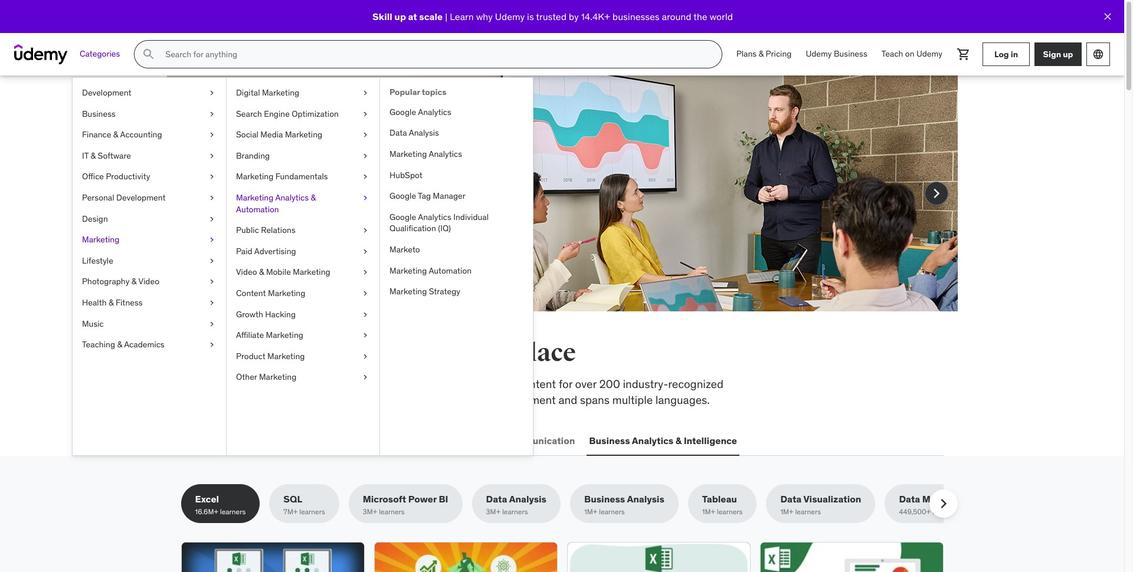 Task type: describe. For each thing, give the bounding box(es) containing it.
xsmall image for finance & accounting
[[207, 129, 217, 141]]

xsmall image for affiliate marketing
[[361, 330, 370, 342]]

shopping cart with 0 items image
[[957, 47, 971, 61]]

over
[[575, 377, 597, 391]]

productivity
[[106, 171, 150, 182]]

tableau
[[703, 494, 737, 506]]

product
[[236, 351, 266, 362]]

google tag manager link
[[380, 186, 533, 207]]

1 vertical spatial in
[[440, 338, 463, 368]]

categories
[[80, 49, 120, 59]]

business for business analytics & intelligence
[[589, 435, 630, 447]]

marketing up engine
[[262, 87, 300, 98]]

7m+
[[284, 508, 298, 517]]

automation inside marketing analytics & automation
[[236, 204, 279, 215]]

world
[[710, 11, 733, 22]]

& for video
[[132, 277, 137, 287]]

0 vertical spatial skills
[[263, 338, 327, 368]]

industry-
[[623, 377, 669, 391]]

communication
[[504, 435, 575, 447]]

it & software
[[82, 150, 131, 161]]

& for software
[[91, 150, 96, 161]]

other
[[236, 372, 257, 383]]

udemy image
[[14, 44, 68, 64]]

0 horizontal spatial video
[[138, 277, 159, 287]]

demo
[[278, 228, 303, 240]]

xsmall image for marketing fundamentals
[[361, 171, 370, 183]]

data visualization 1m+ learners
[[781, 494, 862, 517]]

xsmall image for content marketing
[[361, 288, 370, 300]]

one
[[467, 338, 510, 368]]

popular
[[390, 87, 420, 97]]

place
[[514, 338, 576, 368]]

music
[[82, 319, 104, 329]]

marketing analytics & automation
[[236, 192, 316, 215]]

business for business
[[82, 108, 116, 119]]

leading
[[268, 180, 305, 194]]

learn
[[450, 11, 474, 22]]

a
[[270, 228, 275, 240]]

log
[[995, 49, 1009, 59]]

on
[[906, 49, 915, 59]]

supports
[[310, 393, 355, 407]]

xsmall image for growth hacking
[[361, 309, 370, 321]]

catalog
[[271, 393, 308, 407]]

and
[[559, 393, 578, 407]]

google analytics
[[390, 107, 452, 117]]

microsoft
[[363, 494, 406, 506]]

technical
[[359, 377, 405, 391]]

covering critical workplace skills to technical topics, including prep content for over 200 industry-recognized certifications, our catalog supports well-rounded professional development and spans multiple languages.
[[181, 377, 724, 407]]

marketing down the branding
[[236, 171, 274, 182]]

xsmall image for product marketing
[[361, 351, 370, 363]]

marketing down search engine optimization link
[[285, 129, 323, 140]]

all the skills you need in one place
[[181, 338, 576, 368]]

next image
[[927, 184, 946, 203]]

anything
[[223, 151, 308, 175]]

business link
[[73, 104, 226, 125]]

strategy
[[429, 286, 461, 297]]

it & software link
[[73, 146, 226, 167]]

mobile
[[266, 267, 291, 278]]

submit search image
[[142, 47, 156, 61]]

sign up
[[1044, 49, 1074, 59]]

request
[[231, 228, 268, 240]]

carousel element
[[167, 76, 958, 340]]

xsmall image for photography & video
[[207, 277, 217, 288]]

1m+ inside tableau 1m+ learners
[[703, 508, 716, 517]]

photography
[[82, 277, 130, 287]]

business inside udemy business link
[[834, 49, 868, 59]]

marketing down hacking
[[266, 330, 303, 341]]

teach on udemy link
[[875, 40, 950, 68]]

trusted
[[536, 11, 567, 22]]

product marketing link
[[227, 346, 380, 367]]

xsmall image for it & software
[[207, 150, 217, 162]]

why for scale
[[476, 11, 493, 22]]

udemy inside udemy business link
[[806, 49, 832, 59]]

web development
[[183, 435, 266, 447]]

sql
[[284, 494, 302, 506]]

popular topics
[[390, 87, 447, 97]]

xsmall image for business
[[207, 108, 217, 120]]

& for academics
[[117, 340, 122, 350]]

it
[[82, 150, 89, 161]]

teach on udemy
[[882, 49, 943, 59]]

paid
[[236, 246, 252, 257]]

qualification
[[390, 223, 436, 234]]

growth hacking
[[236, 309, 296, 320]]

marketing down marketing automation
[[390, 286, 427, 297]]

lifestyle link
[[73, 251, 226, 272]]

teams
[[311, 151, 369, 175]]

build
[[223, 127, 275, 152]]

google for google analytics
[[390, 107, 416, 117]]

& inside marketing analytics & automation
[[311, 192, 316, 203]]

search engine optimization link
[[227, 104, 380, 125]]

data modeling 449,500+ learners
[[900, 494, 965, 517]]

request a demo link
[[223, 220, 310, 249]]

google for google analytics individual qualification (iq)
[[390, 212, 416, 222]]

tableau 1m+ learners
[[703, 494, 743, 517]]

marketing link
[[73, 230, 226, 251]]

health
[[82, 298, 107, 308]]

xsmall image for search engine optimization
[[361, 108, 370, 120]]

video & mobile marketing link
[[227, 262, 380, 283]]

udemy inside build ready-for- anything teams see why leading organizations choose to learn with udemy business.
[[247, 196, 283, 210]]

is
[[527, 11, 534, 22]]

up for skill
[[395, 11, 406, 22]]

xsmall image for music
[[207, 319, 217, 330]]

1m+ for data visualization
[[781, 508, 794, 517]]

udemy business link
[[799, 40, 875, 68]]

analysis for business analysis
[[627, 494, 665, 506]]

plans & pricing
[[737, 49, 792, 59]]

personal development link
[[73, 188, 226, 209]]

marketing analytics
[[390, 149, 462, 159]]

topic filters element
[[181, 485, 979, 524]]

google tag manager
[[390, 191, 466, 201]]

communication button
[[501, 427, 578, 455]]

449,500+
[[900, 508, 931, 517]]

xsmall image for development
[[207, 87, 217, 99]]

office
[[82, 171, 104, 182]]

covering
[[181, 377, 226, 391]]

data analysis
[[390, 128, 439, 138]]

development for personal
[[116, 192, 166, 203]]

marketo link
[[380, 240, 533, 261]]

xsmall image for health & fitness
[[207, 298, 217, 309]]

learners inside microsoft power bi 3m+ learners
[[379, 508, 405, 517]]

for-
[[339, 127, 373, 152]]

paid advertising
[[236, 246, 296, 257]]

marketing down the paid advertising link
[[293, 267, 330, 278]]

business for business analysis 1m+ learners
[[585, 494, 625, 506]]

public relations link
[[227, 220, 380, 241]]

xsmall image for design
[[207, 213, 217, 225]]

social media marketing link
[[227, 125, 380, 146]]

other marketing
[[236, 372, 297, 383]]

xsmall image for lifestyle
[[207, 256, 217, 267]]

& for pricing
[[759, 49, 764, 59]]

xsmall image for personal development
[[207, 192, 217, 204]]

xsmall image for public relations
[[361, 225, 370, 237]]

leadership button
[[364, 427, 419, 455]]

spans
[[580, 393, 610, 407]]



Task type: locate. For each thing, give the bounding box(es) containing it.
xsmall image inside marketing link
[[207, 235, 217, 246]]

to inside covering critical workplace skills to technical topics, including prep content for over 200 industry-recognized certifications, our catalog supports well-rounded professional development and spans multiple languages.
[[347, 377, 357, 391]]

2 vertical spatial google
[[390, 212, 416, 222]]

google down 'hubspot'
[[390, 191, 416, 201]]

udemy right on
[[917, 49, 943, 59]]

photography & video link
[[73, 272, 226, 293]]

1 vertical spatial why
[[246, 180, 265, 194]]

ready-
[[279, 127, 339, 152]]

business inside business link
[[82, 108, 116, 119]]

analytics for google analytics individual qualification (iq)
[[418, 212, 452, 222]]

& right finance
[[113, 129, 118, 140]]

xsmall image inside teaching & academics link
[[207, 340, 217, 351]]

up right the sign
[[1064, 49, 1074, 59]]

development right the web
[[206, 435, 266, 447]]

xsmall image inside finance & accounting link
[[207, 129, 217, 141]]

16.6m+
[[195, 508, 218, 517]]

xsmall image inside design "link"
[[207, 213, 217, 225]]

learners inside sql 7m+ learners
[[300, 508, 325, 517]]

data inside data modeling 449,500+ learners
[[900, 494, 921, 506]]

business inside business analysis 1m+ learners
[[585, 494, 625, 506]]

web development button
[[181, 427, 268, 455]]

2 1m+ from the left
[[703, 508, 716, 517]]

development inside "button"
[[206, 435, 266, 447]]

analysis for data analysis
[[509, 494, 547, 506]]

xsmall image inside branding link
[[361, 150, 370, 162]]

business inside 'business analytics & intelligence' button
[[589, 435, 630, 447]]

topics,
[[407, 377, 441, 391]]

sign up link
[[1035, 43, 1082, 66]]

learners inside data analysis 3m+ learners
[[502, 508, 528, 517]]

2 google from the top
[[390, 191, 416, 201]]

data for data modeling
[[900, 494, 921, 506]]

0 horizontal spatial 1m+
[[585, 508, 598, 517]]

5 learners from the left
[[599, 508, 625, 517]]

data right bi
[[486, 494, 507, 506]]

marketing analytics & automation element
[[380, 78, 533, 456]]

marketing down marketo
[[390, 265, 427, 276]]

marketing inside marketing analytics & automation
[[236, 192, 274, 203]]

analysis inside marketing analytics & automation element
[[409, 128, 439, 138]]

xsmall image
[[361, 150, 370, 162], [361, 171, 370, 183], [207, 192, 217, 204], [361, 192, 370, 204], [207, 213, 217, 225], [361, 246, 370, 258], [207, 256, 217, 267], [361, 267, 370, 279], [207, 277, 217, 288], [361, 309, 370, 321], [207, 319, 217, 330], [207, 340, 217, 351], [361, 372, 370, 384]]

2 3m+ from the left
[[486, 508, 501, 517]]

google up qualification
[[390, 212, 416, 222]]

sql 7m+ learners
[[284, 494, 325, 517]]

analytics inside marketing analytics & automation
[[275, 192, 309, 203]]

& inside button
[[676, 435, 682, 447]]

0 vertical spatial the
[[694, 11, 708, 22]]

marketing down product marketing
[[259, 372, 297, 383]]

3m+ inside data analysis 3m+ learners
[[486, 508, 501, 517]]

web
[[183, 435, 204, 447]]

xsmall image for digital marketing
[[361, 87, 370, 99]]

up for sign
[[1064, 49, 1074, 59]]

choose a language image
[[1093, 48, 1105, 60]]

0 vertical spatial to
[[416, 180, 427, 194]]

1 horizontal spatial video
[[236, 267, 257, 278]]

skill up at scale | learn why udemy is trusted by 14.4k+ businesses around the world
[[373, 11, 733, 22]]

1 vertical spatial skills
[[319, 377, 344, 391]]

see
[[223, 180, 243, 194]]

growth
[[236, 309, 263, 320]]

1 vertical spatial development
[[116, 192, 166, 203]]

0 horizontal spatial in
[[440, 338, 463, 368]]

close image
[[1102, 11, 1114, 22]]

data inside data visualization 1m+ learners
[[781, 494, 802, 506]]

1 vertical spatial automation
[[429, 265, 472, 276]]

1 vertical spatial google
[[390, 191, 416, 201]]

1 horizontal spatial why
[[476, 11, 493, 22]]

product marketing
[[236, 351, 305, 362]]

content marketing link
[[227, 283, 380, 304]]

0 horizontal spatial why
[[246, 180, 265, 194]]

xsmall image inside search engine optimization link
[[361, 108, 370, 120]]

& right it on the left top of page
[[91, 150, 96, 161]]

2 horizontal spatial analysis
[[627, 494, 665, 506]]

1 horizontal spatial in
[[1011, 49, 1019, 59]]

6 learners from the left
[[717, 508, 743, 517]]

0 horizontal spatial the
[[220, 338, 258, 368]]

data inside data analysis 3m+ learners
[[486, 494, 507, 506]]

why for anything
[[246, 180, 265, 194]]

xsmall image inside lifestyle link
[[207, 256, 217, 267]]

business analysis 1m+ learners
[[585, 494, 665, 517]]

2 vertical spatial development
[[206, 435, 266, 447]]

0 horizontal spatial analysis
[[409, 128, 439, 138]]

marketing up public
[[236, 192, 274, 203]]

critical
[[229, 377, 262, 391]]

teaching & academics
[[82, 340, 165, 350]]

1 horizontal spatial to
[[416, 180, 427, 194]]

xsmall image inside other marketing link
[[361, 372, 370, 384]]

google
[[390, 107, 416, 117], [390, 191, 416, 201], [390, 212, 416, 222]]

3m+ inside microsoft power bi 3m+ learners
[[363, 508, 377, 517]]

1 3m+ from the left
[[363, 508, 377, 517]]

marketing down video & mobile marketing
[[268, 288, 305, 299]]

fundamentals
[[276, 171, 328, 182]]

google for google tag manager
[[390, 191, 416, 201]]

1 horizontal spatial up
[[1064, 49, 1074, 59]]

content
[[236, 288, 266, 299]]

health & fitness
[[82, 298, 143, 308]]

search engine optimization
[[236, 108, 339, 119]]

development link
[[73, 83, 226, 104]]

analysis inside business analysis 1m+ learners
[[627, 494, 665, 506]]

xsmall image inside digital marketing link
[[361, 87, 370, 99]]

xsmall image inside affiliate marketing link
[[361, 330, 370, 342]]

xsmall image inside office productivity 'link'
[[207, 171, 217, 183]]

content
[[518, 377, 556, 391]]

xsmall image for office productivity
[[207, 171, 217, 183]]

1 google from the top
[[390, 107, 416, 117]]

xsmall image inside personal development "link"
[[207, 192, 217, 204]]

academics
[[124, 340, 165, 350]]

design link
[[73, 209, 226, 230]]

to up supports
[[347, 377, 357, 391]]

marketing strategy link
[[380, 282, 533, 303]]

1 horizontal spatial the
[[694, 11, 708, 22]]

business analytics & intelligence button
[[587, 427, 740, 455]]

xsmall image for branding
[[361, 150, 370, 162]]

udemy down leading
[[247, 196, 283, 210]]

learners inside data modeling 449,500+ learners
[[933, 508, 959, 517]]

udemy left the is
[[495, 11, 525, 22]]

data up 449,500+
[[900, 494, 921, 506]]

data for data visualization
[[781, 494, 802, 506]]

categories button
[[73, 40, 127, 68]]

hacking
[[265, 309, 296, 320]]

xsmall image inside development link
[[207, 87, 217, 99]]

3 google from the top
[[390, 212, 416, 222]]

analytics down data analysis link on the left
[[429, 149, 462, 159]]

xsmall image
[[207, 87, 217, 99], [361, 87, 370, 99], [207, 108, 217, 120], [361, 108, 370, 120], [207, 129, 217, 141], [361, 129, 370, 141], [207, 150, 217, 162], [207, 171, 217, 183], [361, 225, 370, 237], [207, 235, 217, 246], [361, 288, 370, 300], [207, 298, 217, 309], [361, 330, 370, 342], [361, 351, 370, 363]]

& right the teaching
[[117, 340, 122, 350]]

video down lifestyle link
[[138, 277, 159, 287]]

xsmall image inside product marketing link
[[361, 351, 370, 363]]

analytics inside google analytics individual qualification (iq)
[[418, 212, 452, 222]]

recognized
[[669, 377, 724, 391]]

xsmall image for social media marketing
[[361, 129, 370, 141]]

skills
[[263, 338, 327, 368], [319, 377, 344, 391]]

business analytics & intelligence
[[589, 435, 737, 447]]

2 learners from the left
[[300, 508, 325, 517]]

xsmall image inside business link
[[207, 108, 217, 120]]

automation inside "marketing automation" link
[[429, 265, 472, 276]]

xsmall image for video & mobile marketing
[[361, 267, 370, 279]]

analytics up "(iq)"
[[418, 212, 452, 222]]

other marketing link
[[227, 367, 380, 388]]

analytics down 'fundamentals'
[[275, 192, 309, 203]]

you
[[331, 338, 374, 368]]

analytics for google analytics
[[418, 107, 452, 117]]

0 vertical spatial in
[[1011, 49, 1019, 59]]

1 horizontal spatial analysis
[[509, 494, 547, 506]]

3 learners from the left
[[379, 508, 405, 517]]

xsmall image inside photography & video link
[[207, 277, 217, 288]]

analytics for marketing analytics & automation
[[275, 192, 309, 203]]

for
[[559, 377, 573, 391]]

plans
[[737, 49, 757, 59]]

0 horizontal spatial automation
[[236, 204, 279, 215]]

up inside the sign up link
[[1064, 49, 1074, 59]]

office productivity link
[[73, 167, 226, 188]]

& left mobile
[[259, 267, 264, 278]]

to
[[416, 180, 427, 194], [347, 377, 357, 391]]

why right see
[[246, 180, 265, 194]]

power
[[409, 494, 437, 506]]

xsmall image inside marketing analytics & automation "link"
[[361, 192, 370, 204]]

personal
[[82, 192, 114, 203]]

0 vertical spatial google
[[390, 107, 416, 117]]

1 learners from the left
[[220, 508, 246, 517]]

learners inside excel 16.6m+ learners
[[220, 508, 246, 517]]

marketing automation link
[[380, 261, 533, 282]]

xsmall image inside it & software link
[[207, 150, 217, 162]]

content marketing
[[236, 288, 305, 299]]

1m+ for business analysis
[[585, 508, 598, 517]]

xsmall image for paid advertising
[[361, 246, 370, 258]]

3m+
[[363, 508, 377, 517], [486, 508, 501, 517]]

well-
[[358, 393, 382, 407]]

fitness
[[116, 298, 143, 308]]

to inside build ready-for- anything teams see why leading organizations choose to learn with udemy business.
[[416, 180, 427, 194]]

digital
[[236, 87, 260, 98]]

professional
[[427, 393, 488, 407]]

lifestyle
[[82, 256, 113, 266]]

analytics down multiple
[[632, 435, 674, 447]]

xsmall image inside public relations link
[[361, 225, 370, 237]]

engine
[[264, 108, 290, 119]]

data down google analytics
[[390, 128, 407, 138]]

google inside google analytics individual qualification (iq)
[[390, 212, 416, 222]]

2 horizontal spatial 1m+
[[781, 508, 794, 517]]

& for accounting
[[113, 129, 118, 140]]

next image
[[934, 495, 953, 514]]

xsmall image for marketing analytics & automation
[[361, 192, 370, 204]]

up left the at
[[395, 11, 406, 22]]

automation down marketo link
[[429, 265, 472, 276]]

& left intelligence
[[676, 435, 682, 447]]

1 vertical spatial up
[[1064, 49, 1074, 59]]

digital marketing link
[[227, 83, 380, 104]]

1 vertical spatial to
[[347, 377, 357, 391]]

& right plans
[[759, 49, 764, 59]]

the up other
[[220, 338, 258, 368]]

0 vertical spatial up
[[395, 11, 406, 22]]

0 horizontal spatial to
[[347, 377, 357, 391]]

marketing up 'hubspot'
[[390, 149, 427, 159]]

skill
[[373, 11, 393, 22]]

xsmall image inside health & fitness "link"
[[207, 298, 217, 309]]

topics
[[422, 87, 447, 97]]

0 vertical spatial why
[[476, 11, 493, 22]]

0 horizontal spatial up
[[395, 11, 406, 22]]

choose
[[378, 180, 414, 194]]

google down popular
[[390, 107, 416, 117]]

xsmall image inside video & mobile marketing link
[[361, 267, 370, 279]]

affiliate marketing link
[[227, 325, 380, 346]]

data inside marketing analytics & automation element
[[390, 128, 407, 138]]

Search for anything text field
[[163, 44, 708, 64]]

1 vertical spatial the
[[220, 338, 258, 368]]

udemy
[[495, 11, 525, 22], [806, 49, 832, 59], [917, 49, 943, 59], [247, 196, 283, 210]]

analytics for business analytics & intelligence
[[632, 435, 674, 447]]

to left learn
[[416, 180, 427, 194]]

1m+ inside business analysis 1m+ learners
[[585, 508, 598, 517]]

modeling
[[923, 494, 965, 506]]

marketing up lifestyle
[[82, 235, 119, 245]]

0 vertical spatial automation
[[236, 204, 279, 215]]

1 horizontal spatial 1m+
[[703, 508, 716, 517]]

learners inside business analysis 1m+ learners
[[599, 508, 625, 517]]

development for web
[[206, 435, 266, 447]]

0 vertical spatial development
[[82, 87, 131, 98]]

xsmall image inside music 'link'
[[207, 319, 217, 330]]

why inside build ready-for- anything teams see why leading organizations choose to learn with udemy business.
[[246, 180, 265, 194]]

& for mobile
[[259, 267, 264, 278]]

learners inside tableau 1m+ learners
[[717, 508, 743, 517]]

development down office productivity 'link'
[[116, 192, 166, 203]]

development down categories dropdown button
[[82, 87, 131, 98]]

xsmall image inside growth hacking link
[[361, 309, 370, 321]]

hubspot
[[390, 170, 423, 180]]

xsmall image inside content marketing link
[[361, 288, 370, 300]]

multiple
[[613, 393, 653, 407]]

data for data analysis
[[486, 494, 507, 506]]

xsmall image for teaching & academics
[[207, 340, 217, 351]]

& up fitness
[[132, 277, 137, 287]]

software
[[98, 150, 131, 161]]

data left visualization
[[781, 494, 802, 506]]

8 learners from the left
[[933, 508, 959, 517]]

1m+ inside data visualization 1m+ learners
[[781, 508, 794, 517]]

our
[[252, 393, 268, 407]]

& right health
[[109, 298, 114, 308]]

affiliate
[[236, 330, 264, 341]]

finance
[[82, 129, 111, 140]]

xsmall image for other marketing
[[361, 372, 370, 384]]

analytics inside button
[[632, 435, 674, 447]]

why right learn
[[476, 11, 493, 22]]

video down paid
[[236, 267, 257, 278]]

scale
[[419, 11, 443, 22]]

xsmall image for marketing
[[207, 235, 217, 246]]

log in
[[995, 49, 1019, 59]]

development inside "link"
[[116, 192, 166, 203]]

finance & accounting link
[[73, 125, 226, 146]]

growth hacking link
[[227, 304, 380, 325]]

udemy inside teach on udemy link
[[917, 49, 943, 59]]

7 learners from the left
[[796, 508, 821, 517]]

& down marketing fundamentals link
[[311, 192, 316, 203]]

in right log
[[1011, 49, 1019, 59]]

1 horizontal spatial automation
[[429, 265, 472, 276]]

visualization
[[804, 494, 862, 506]]

data analysis 3m+ learners
[[486, 494, 547, 517]]

200
[[600, 377, 621, 391]]

at
[[408, 11, 417, 22]]

xsmall image inside the paid advertising link
[[361, 246, 370, 258]]

analysis inside data analysis 3m+ learners
[[509, 494, 547, 506]]

public relations
[[236, 225, 296, 236]]

marketing down affiliate marketing link
[[268, 351, 305, 362]]

3 1m+ from the left
[[781, 508, 794, 517]]

finance & accounting
[[82, 129, 162, 140]]

xsmall image inside the social media marketing "link"
[[361, 129, 370, 141]]

skills inside covering critical workplace skills to technical topics, including prep content for over 200 industry-recognized certifications, our catalog supports well-rounded professional development and spans multiple languages.
[[319, 377, 344, 391]]

analytics down topics
[[418, 107, 452, 117]]

personal development
[[82, 192, 166, 203]]

& for fitness
[[109, 298, 114, 308]]

analytics for marketing analytics
[[429, 149, 462, 159]]

the left world at right
[[694, 11, 708, 22]]

manager
[[433, 191, 466, 201]]

up
[[395, 11, 406, 22], [1064, 49, 1074, 59]]

media
[[261, 129, 283, 140]]

intelligence
[[684, 435, 737, 447]]

automation up "public relations"
[[236, 204, 279, 215]]

1 horizontal spatial 3m+
[[486, 508, 501, 517]]

0 horizontal spatial 3m+
[[363, 508, 377, 517]]

in up including
[[440, 338, 463, 368]]

xsmall image inside marketing fundamentals link
[[361, 171, 370, 183]]

certifications,
[[181, 393, 249, 407]]

udemy right pricing
[[806, 49, 832, 59]]

4 learners from the left
[[502, 508, 528, 517]]

learners inside data visualization 1m+ learners
[[796, 508, 821, 517]]

1 1m+ from the left
[[585, 508, 598, 517]]



Task type: vqa. For each thing, say whether or not it's contained in the screenshot.
$16.99 $99.99
no



